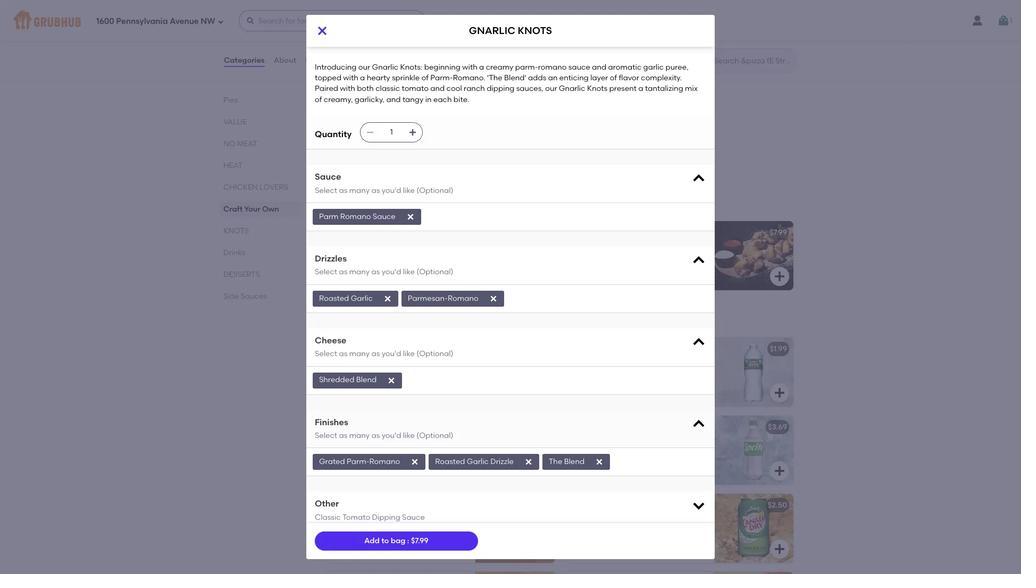 Task type: vqa. For each thing, say whether or not it's contained in the screenshot.
Save this restaurant button
no



Task type: locate. For each thing, give the bounding box(es) containing it.
1 button
[[997, 11, 1013, 30]]

your down chicken lovers
[[244, 205, 260, 214]]

main navigation navigation
[[0, 0, 1021, 41]]

side sauces
[[223, 292, 267, 301]]

you'd inside finishes select as many as you'd like (optional)
[[382, 431, 401, 440]]

2 horizontal spatial $7.99
[[770, 228, 787, 237]]

many inside cheese select as many as you'd like (optional)
[[349, 350, 370, 359]]

0 horizontal spatial gnarlic
[[372, 63, 399, 72]]

own up or
[[381, 127, 401, 136]]

an
[[548, 73, 558, 83]]

knots:
[[400, 63, 423, 72]]

2 like from the top
[[403, 268, 415, 277]]

own
[[383, 80, 409, 94], [262, 205, 279, 214]]

1 horizontal spatial garlic
[[467, 458, 489, 467]]

parm- right grated
[[347, 458, 369, 467]]

1 vertical spatial sauce
[[373, 212, 396, 221]]

a
[[479, 63, 484, 72], [360, 73, 365, 83], [639, 84, 643, 93]]

0 vertical spatial own
[[382, 112, 402, 121]]

(optional) up roasted garlic drizzle
[[417, 431, 454, 440]]

flavor
[[619, 73, 639, 83]]

1 horizontal spatial $7.99
[[532, 228, 549, 237]]

craft down creamy,
[[332, 112, 357, 121]]

0 vertical spatial romano
[[340, 212, 371, 221]]

sauce down orange
[[402, 513, 425, 522]]

0 vertical spatial sauce
[[315, 172, 341, 182]]

of down paired on the left top of the page
[[315, 95, 322, 104]]

1 horizontal spatial parm-
[[430, 73, 453, 83]]

of
[[422, 73, 429, 83], [610, 73, 617, 83], [315, 95, 322, 104]]

bottled coke image
[[476, 416, 555, 485]]

0 horizontal spatial blend
[[356, 376, 377, 385]]

garlic
[[643, 63, 664, 72]]

select down drizzles
[[315, 268, 337, 277]]

select inside sauce select as many as you'd like (optional)
[[315, 186, 337, 195]]

other
[[315, 499, 339, 509]]

your up garlicky,
[[356, 80, 380, 94]]

own up tangy
[[383, 80, 409, 94]]

blend right shredded at the bottom of the page
[[356, 376, 377, 385]]

2 horizontal spatial sauce
[[402, 513, 425, 522]]

1 (optional) from the top
[[417, 186, 454, 195]]

in
[[425, 95, 432, 104]]

to
[[381, 537, 389, 546]]

0 vertical spatial bottled
[[332, 423, 366, 432]]

2 vertical spatial romano
[[369, 458, 400, 467]]

1 vertical spatial blend
[[564, 458, 585, 467]]

drinks down the roasted garlic
[[323, 313, 359, 326]]

garlic for roasted garlic
[[351, 294, 373, 303]]

0 vertical spatial your
[[356, 80, 380, 94]]

no meat tab
[[223, 138, 298, 149]]

cheese
[[315, 336, 347, 346]]

$2.50
[[768, 501, 787, 510]]

1 horizontal spatial blend
[[564, 458, 585, 467]]

4 like from the top
[[403, 431, 415, 440]]

2 vertical spatial and
[[386, 95, 401, 104]]

(optional) for cheese
[[417, 350, 454, 359]]

1 vertical spatial gnarlic knots
[[570, 228, 633, 237]]

0 horizontal spatial our
[[358, 63, 370, 72]]

many inside finishes select as many as you'd like (optional)
[[349, 431, 370, 440]]

1 bottled from the top
[[332, 423, 366, 432]]

1 vertical spatial parm-
[[347, 458, 369, 467]]

categories button
[[223, 41, 265, 80]]

own inside 'craft your own by clicking below to add or remove toppings'
[[381, 127, 401, 136]]

(optional) inside sauce select as many as you'd like (optional)
[[417, 186, 454, 195]]

many inside drizzles select as many as you'd like (optional)
[[349, 268, 370, 277]]

2 horizontal spatial a
[[639, 84, 643, 93]]

0 horizontal spatial roasted
[[319, 294, 349, 303]]

drinks up the desserts
[[223, 248, 245, 257]]

3 many from the top
[[349, 350, 370, 359]]

1 vertical spatial own
[[381, 127, 401, 136]]

tangy
[[403, 95, 424, 104]]

grated
[[319, 458, 345, 467]]

your up to
[[358, 127, 379, 136]]

romano.
[[453, 73, 486, 83]]

drinks
[[223, 248, 245, 257], [323, 313, 359, 326]]

paired
[[315, 84, 338, 93]]

1 select from the top
[[315, 186, 337, 195]]

1 vertical spatial roasted
[[435, 458, 465, 467]]

2 bottled from the top
[[332, 501, 366, 510]]

1 horizontal spatial of
[[422, 73, 429, 83]]

finishes select as many as you'd like (optional)
[[315, 417, 454, 440]]

2 vertical spatial with
[[340, 84, 355, 93]]

blend for the blend
[[564, 458, 585, 467]]

many up shredded blend
[[349, 350, 370, 359]]

(optional) up parmesan-
[[417, 268, 454, 277]]

1 horizontal spatial craft your own
[[323, 80, 409, 94]]

craft your own up garlicky,
[[323, 80, 409, 94]]

like down remove
[[403, 186, 415, 195]]

tantalizing
[[645, 84, 683, 93]]

craft for craft your own by clicking below to add or remove toppings
[[332, 127, 357, 136]]

2 vertical spatial sauce
[[402, 513, 425, 522]]

dipping
[[372, 513, 400, 522]]

4 (optional) from the top
[[417, 431, 454, 440]]

1 horizontal spatial a
[[479, 63, 484, 72]]

nw
[[201, 16, 215, 26]]

2 (optional) from the top
[[417, 268, 454, 277]]

1 many from the top
[[349, 186, 370, 195]]

your for by
[[358, 127, 379, 136]]

blend right the
[[564, 458, 585, 467]]

with up both
[[343, 73, 358, 83]]

0 vertical spatial our
[[358, 63, 370, 72]]

you'd
[[382, 186, 401, 195], [382, 268, 401, 277], [382, 350, 401, 359], [382, 431, 401, 440]]

0 horizontal spatial garlic
[[351, 294, 373, 303]]

like inside cheese select as many as you'd like (optional)
[[403, 350, 415, 359]]

select inside finishes select as many as you'd like (optional)
[[315, 431, 337, 440]]

select inside cheese select as many as you'd like (optional)
[[315, 350, 337, 359]]

2 select from the top
[[315, 268, 337, 277]]

1 craft from the top
[[332, 112, 357, 121]]

orange
[[395, 501, 428, 510]]

add
[[364, 537, 380, 546]]

1 vertical spatial romano
[[448, 294, 479, 303]]

a down flavor
[[639, 84, 643, 93]]

mango passion fruit image
[[476, 572, 555, 574]]

0 horizontal spatial craft
[[223, 205, 243, 214]]

puree,
[[666, 63, 689, 72]]

(optional) right 1l
[[417, 350, 454, 359]]

like up parmesan-
[[403, 268, 415, 277]]

1 horizontal spatial drinks
[[323, 313, 359, 326]]

chicken
[[223, 183, 258, 192]]

like inside finishes select as many as you'd like (optional)
[[403, 431, 415, 440]]

heat tab
[[223, 160, 298, 171]]

sauce
[[315, 172, 341, 182], [373, 212, 396, 221], [402, 513, 425, 522]]

1 horizontal spatial gnarlic knots
[[570, 228, 633, 237]]

heat
[[223, 161, 243, 170]]

parm- down beginning
[[430, 73, 453, 83]]

select down cheese
[[315, 350, 337, 359]]

0 horizontal spatial own
[[262, 205, 279, 214]]

grated parm-romano
[[319, 458, 400, 467]]

2 horizontal spatial of
[[610, 73, 617, 83]]

0 horizontal spatial gnarlic
[[469, 25, 515, 37]]

sauce down toppings
[[315, 172, 341, 182]]

and up layer
[[592, 63, 607, 72]]

(optional) inside cheese select as many as you'd like (optional)
[[417, 350, 454, 359]]

knots
[[518, 25, 552, 37], [323, 196, 364, 210], [223, 227, 249, 236], [361, 228, 387, 237], [607, 228, 633, 237]]

of right layer
[[610, 73, 617, 83]]

you'd inside cheese select as many as you'd like (optional)
[[382, 350, 401, 359]]

0 vertical spatial parm-
[[430, 73, 453, 83]]

the
[[549, 458, 562, 467]]

own down lovers
[[262, 205, 279, 214]]

drinks tab
[[223, 247, 298, 259]]

4 you'd from the top
[[382, 431, 401, 440]]

craft your own
[[323, 80, 409, 94], [223, 205, 279, 214]]

1 like from the top
[[403, 186, 415, 195]]

gnarlic down enticing
[[559, 84, 585, 93]]

with up creamy,
[[340, 84, 355, 93]]

smartwater
[[332, 345, 384, 354]]

0 vertical spatial craft
[[332, 112, 357, 121]]

present
[[609, 84, 637, 93]]

craft your own pizza image
[[476, 105, 555, 174]]

with
[[462, 63, 478, 72], [343, 73, 358, 83], [340, 84, 355, 93]]

many
[[349, 186, 370, 195], [349, 268, 370, 277], [349, 350, 370, 359], [349, 431, 370, 440]]

value tab
[[223, 116, 298, 128]]

like inside sauce select as many as you'd like (optional)
[[403, 186, 415, 195]]

romano for parmesan-
[[448, 294, 479, 303]]

bottled coke button
[[326, 416, 555, 485]]

1 vertical spatial gnarlic
[[559, 84, 585, 93]]

0 vertical spatial craft
[[323, 80, 353, 94]]

1 vertical spatial own
[[262, 205, 279, 214]]

0 vertical spatial roasted
[[319, 294, 349, 303]]

and down classic
[[386, 95, 401, 104]]

0 horizontal spatial gnarlic knots
[[469, 25, 552, 37]]

many up parm romano sauce
[[349, 186, 370, 195]]

svg image
[[535, 38, 548, 51], [773, 38, 786, 51], [366, 128, 375, 137], [409, 128, 417, 137], [692, 253, 706, 268], [383, 295, 392, 303], [692, 335, 706, 350], [411, 458, 419, 467], [524, 458, 533, 467], [595, 458, 604, 467], [692, 499, 706, 514], [773, 543, 786, 556]]

0 horizontal spatial craft your own
[[223, 205, 279, 214]]

and up each
[[430, 84, 445, 93]]

add to bag : $7.99
[[364, 537, 429, 546]]

no
[[223, 139, 235, 148]]

1 horizontal spatial and
[[430, 84, 445, 93]]

1 vertical spatial gnarlic
[[570, 228, 605, 237]]

vegan knots image
[[476, 221, 555, 290]]

gnarlic knots image
[[714, 221, 794, 290]]

(optional) for finishes
[[417, 431, 454, 440]]

reviews button
[[305, 41, 336, 80]]

blend'
[[504, 73, 526, 83]]

1 horizontal spatial our
[[545, 84, 557, 93]]

3 (optional) from the top
[[417, 350, 454, 359]]

a up romano.
[[479, 63, 484, 72]]

many for finishes
[[349, 431, 370, 440]]

gnarlic up hearty
[[372, 63, 399, 72]]

your inside 'craft your own by clicking below to add or remove toppings'
[[358, 127, 379, 136]]

0 vertical spatial drinks
[[223, 248, 245, 257]]

shredded
[[319, 376, 354, 385]]

many up grated parm-romano
[[349, 431, 370, 440]]

side sauces tab
[[223, 291, 298, 302]]

bottled spring water image
[[714, 338, 794, 407]]

as
[[339, 186, 348, 195], [372, 186, 380, 195], [339, 268, 348, 277], [372, 268, 380, 277], [339, 350, 348, 359], [372, 350, 380, 359], [339, 431, 348, 440], [372, 431, 380, 440]]

your down garlicky,
[[359, 112, 380, 121]]

about
[[274, 56, 296, 65]]

2 many from the top
[[349, 268, 370, 277]]

craft inside 'craft your own by clicking below to add or remove toppings'
[[332, 127, 357, 136]]

1 horizontal spatial roasted
[[435, 458, 465, 467]]

select inside drizzles select as many as you'd like (optional)
[[315, 268, 337, 277]]

romano
[[340, 212, 371, 221], [448, 294, 479, 303], [369, 458, 400, 467]]

garlic left drizzle at the bottom of the page
[[467, 458, 489, 467]]

bottled up tomato
[[332, 501, 366, 510]]

below
[[332, 138, 359, 147]]

(optional) inside drizzles select as many as you'd like (optional)
[[417, 268, 454, 277]]

many inside sauce select as many as you'd like (optional)
[[349, 186, 370, 195]]

layer
[[591, 73, 608, 83]]

3 you'd from the top
[[382, 350, 401, 359]]

roasted down drizzles
[[319, 294, 349, 303]]

parm romano sauce
[[319, 212, 396, 221]]

$7.99 for vegan knots
[[532, 228, 549, 237]]

garlic down drizzles select as many as you'd like (optional)
[[351, 294, 373, 303]]

you'd inside sauce select as many as you'd like (optional)
[[382, 186, 401, 195]]

$13.99
[[525, 112, 546, 121]]

gnarlic
[[469, 25, 515, 37], [570, 228, 605, 237]]

you'd for cheese
[[382, 350, 401, 359]]

you'd inside drizzles select as many as you'd like (optional)
[[382, 268, 401, 277]]

0 vertical spatial and
[[592, 63, 607, 72]]

1 vertical spatial craft
[[332, 127, 357, 136]]

craft your own down chicken lovers
[[223, 205, 279, 214]]

vegan knots
[[332, 228, 387, 237]]

2 craft from the top
[[332, 127, 357, 136]]

select for sauce
[[315, 186, 337, 195]]

enticing
[[560, 73, 589, 83]]

0 vertical spatial your
[[359, 112, 380, 121]]

craft your own pizza
[[332, 112, 426, 121]]

knots inside knots tab
[[223, 227, 249, 236]]

like right 1l
[[403, 350, 415, 359]]

roasted left drizzle at the bottom of the page
[[435, 458, 465, 467]]

3 select from the top
[[315, 350, 337, 359]]

sauce up vegan knots
[[373, 212, 396, 221]]

romano for parm
[[340, 212, 371, 221]]

1 vertical spatial garlic
[[467, 458, 489, 467]]

3 like from the top
[[403, 350, 415, 359]]

0 horizontal spatial drinks
[[223, 248, 245, 257]]

our down an
[[545, 84, 557, 93]]

smartwater 1l
[[332, 345, 393, 354]]

$7.99 for gnarlic knots
[[770, 228, 787, 237]]

1 vertical spatial your
[[358, 127, 379, 136]]

1 vertical spatial craft
[[223, 205, 243, 214]]

1 vertical spatial drinks
[[323, 313, 359, 326]]

like right coke
[[403, 431, 415, 440]]

0 horizontal spatial and
[[386, 95, 401, 104]]

(optional) down remove
[[417, 186, 454, 195]]

bottled fanta orange image
[[476, 494, 555, 563]]

to
[[360, 138, 371, 147]]

2 you'd from the top
[[382, 268, 401, 277]]

own up 'input item quantity' number field
[[382, 112, 402, 121]]

0 vertical spatial blend
[[356, 376, 377, 385]]

cheese select as many as you'd like (optional)
[[315, 336, 454, 359]]

craft up creamy,
[[323, 80, 353, 94]]

1 you'd from the top
[[382, 186, 401, 195]]

'the
[[487, 73, 503, 83]]

0 horizontal spatial parm-
[[347, 458, 369, 467]]

0 horizontal spatial your
[[244, 205, 260, 214]]

a up both
[[360, 73, 365, 83]]

1600
[[96, 16, 114, 26]]

bottled left coke
[[332, 423, 366, 432]]

with up romano.
[[462, 63, 478, 72]]

1 vertical spatial your
[[244, 205, 260, 214]]

bag
[[391, 537, 406, 546]]

1 vertical spatial our
[[545, 84, 557, 93]]

craft your own inside tab
[[223, 205, 279, 214]]

desserts tab
[[223, 269, 298, 280]]

select down finishes
[[315, 431, 337, 440]]

classic
[[315, 513, 341, 522]]

(optional)
[[417, 186, 454, 195], [417, 268, 454, 277], [417, 350, 454, 359], [417, 431, 454, 440]]

svg image
[[997, 14, 1010, 27], [246, 16, 255, 25], [217, 18, 224, 25], [316, 24, 329, 37], [535, 154, 548, 167], [692, 171, 706, 186], [406, 213, 415, 221], [773, 270, 786, 283], [489, 295, 498, 303], [387, 376, 396, 385], [535, 387, 548, 399], [773, 387, 786, 399], [692, 417, 706, 432], [535, 465, 548, 478], [773, 465, 786, 478]]

fanta
[[368, 501, 393, 510]]

0 vertical spatial gnarlic
[[469, 25, 515, 37]]

4 select from the top
[[315, 431, 337, 440]]

of up the tomato
[[422, 73, 429, 83]]

(optional) inside finishes select as many as you'd like (optional)
[[417, 431, 454, 440]]

value
[[223, 118, 247, 127]]

0 vertical spatial garlic
[[351, 294, 373, 303]]

4 many from the top
[[349, 431, 370, 440]]

like inside drizzles select as many as you'd like (optional)
[[403, 268, 415, 277]]

gnarlic
[[372, 63, 399, 72], [559, 84, 585, 93]]

craft up below
[[332, 127, 357, 136]]

1l
[[386, 345, 393, 354]]

our up hearty
[[358, 63, 370, 72]]

0 horizontal spatial sauce
[[315, 172, 341, 182]]

0 vertical spatial own
[[383, 80, 409, 94]]

craft down 'chicken'
[[223, 205, 243, 214]]

0 horizontal spatial a
[[360, 73, 365, 83]]

each
[[434, 95, 452, 104]]

select up parm
[[315, 186, 337, 195]]

1 horizontal spatial sauce
[[373, 212, 396, 221]]

1 vertical spatial bottled
[[332, 501, 366, 510]]

many up the roasted garlic
[[349, 268, 370, 277]]

1 vertical spatial craft your own
[[223, 205, 279, 214]]

garlicky,
[[355, 95, 385, 104]]

1 horizontal spatial your
[[356, 80, 380, 94]]



Task type: describe. For each thing, give the bounding box(es) containing it.
knots
[[587, 84, 608, 93]]

sauce inside other classic tomato dipping sauce
[[402, 513, 425, 522]]

add
[[373, 138, 389, 147]]

introducing our gnarlic knots: beginning with a creamy parm-romano sauce and aromatic garlic puree, topped with a hearty sprinkle of parm-romano. 'the blend' adds an enticing layer of flavor complexity. paired with both classic tomato and cool ranch dipping sauces, our gnarlic knots present a tantalizing mix of creamy, garlicky, and tangy in each bite.
[[315, 63, 700, 104]]

you'd for drizzles
[[382, 268, 401, 277]]

the blend
[[549, 458, 585, 467]]

quantity
[[315, 129, 352, 139]]

lovers
[[260, 183, 288, 192]]

romano
[[538, 63, 567, 72]]

select for finishes
[[315, 431, 337, 440]]

pies tab
[[223, 95, 298, 106]]

sauces,
[[516, 84, 544, 93]]

cool
[[447, 84, 462, 93]]

sprinkle
[[392, 73, 420, 83]]

shredded blend
[[319, 376, 377, 385]]

drizzles select as many as you'd like (optional)
[[315, 254, 454, 277]]

$2.50 button
[[564, 494, 794, 563]]

remove
[[404, 138, 435, 147]]

sauce
[[569, 63, 590, 72]]

like for sauce
[[403, 186, 415, 195]]

beginning
[[424, 63, 461, 72]]

drizzle
[[491, 458, 514, 467]]

0 horizontal spatial of
[[315, 95, 322, 104]]

Search &pizza (E Street) search field
[[713, 56, 794, 66]]

no meat
[[223, 139, 257, 148]]

parmesan-romano
[[408, 294, 479, 303]]

own for pizza
[[382, 112, 402, 121]]

craft your own by clicking below to add or remove toppings
[[332, 127, 451, 158]]

creamy,
[[324, 95, 353, 104]]

like for cheese
[[403, 350, 415, 359]]

tomato
[[402, 84, 429, 93]]

1
[[1010, 16, 1013, 25]]

aromatic
[[608, 63, 642, 72]]

1 horizontal spatial gnarlic
[[559, 84, 585, 93]]

select for cheese
[[315, 350, 337, 359]]

sauce inside sauce select as many as you'd like (optional)
[[315, 172, 341, 182]]

blend for shredded blend
[[356, 376, 377, 385]]

or
[[391, 138, 402, 147]]

1 vertical spatial a
[[360, 73, 365, 83]]

tomato
[[343, 513, 370, 522]]

1 horizontal spatial gnarlic
[[570, 228, 605, 237]]

1 vertical spatial with
[[343, 73, 358, 83]]

you'd for sauce
[[382, 186, 401, 195]]

dipping
[[487, 84, 515, 93]]

own inside craft your own tab
[[262, 205, 279, 214]]

ginger berry lemonade soda image
[[714, 572, 794, 574]]

(optional) for drizzles
[[417, 268, 454, 277]]

ranch
[[464, 84, 485, 93]]

desserts
[[223, 270, 260, 279]]

your inside tab
[[244, 205, 260, 214]]

adds
[[528, 73, 546, 83]]

both
[[357, 84, 374, 93]]

complexity.
[[641, 73, 682, 83]]

parm- inside the introducing our gnarlic knots: beginning with a creamy parm-romano sauce and aromatic garlic puree, topped with a hearty sprinkle of parm-romano. 'the blend' adds an enticing layer of flavor complexity. paired with both classic tomato and cool ranch dipping sauces, our gnarlic knots present a tantalizing mix of creamy, garlicky, and tangy in each bite.
[[430, 73, 453, 83]]

0 vertical spatial a
[[479, 63, 484, 72]]

roasted garlic drizzle
[[435, 458, 514, 467]]

own for by
[[381, 127, 401, 136]]

pies
[[223, 96, 238, 105]]

search icon image
[[697, 54, 710, 67]]

$3.69
[[768, 423, 787, 432]]

chicken lovers
[[223, 183, 288, 192]]

1 horizontal spatial craft
[[323, 80, 353, 94]]

$3.69 button
[[564, 416, 794, 485]]

creamy
[[486, 63, 514, 72]]

bottled fanta orange
[[332, 501, 428, 510]]

other classic tomato dipping sauce
[[315, 499, 425, 522]]

0 horizontal spatial $7.99
[[411, 537, 429, 546]]

chicken lovers tab
[[223, 182, 298, 193]]

parm
[[319, 212, 339, 221]]

craft inside craft your own tab
[[223, 205, 243, 214]]

0 vertical spatial gnarlic knots
[[469, 25, 552, 37]]

1600 pennsylvania avenue nw
[[96, 16, 215, 26]]

cbr image
[[714, 0, 794, 58]]

clicking
[[414, 127, 451, 136]]

toppings
[[332, 149, 370, 158]]

many for cheese
[[349, 350, 370, 359]]

bottled for bottled fanta orange
[[332, 501, 366, 510]]

topped
[[315, 73, 341, 83]]

0 vertical spatial gnarlic
[[372, 63, 399, 72]]

reviews
[[305, 56, 335, 65]]

mix
[[685, 84, 698, 93]]

roasted for roasted garlic
[[319, 294, 349, 303]]

0 vertical spatial with
[[462, 63, 478, 72]]

craft for craft your own pizza
[[332, 112, 357, 121]]

you'd for finishes
[[382, 431, 401, 440]]

1 horizontal spatial own
[[383, 80, 409, 94]]

finishes
[[315, 417, 348, 427]]

(optional) for sauce
[[417, 186, 454, 195]]

side
[[223, 292, 239, 301]]

2 vertical spatial a
[[639, 84, 643, 93]]

by
[[402, 127, 412, 136]]

drinks inside "tab"
[[223, 248, 245, 257]]

ginger ale image
[[714, 494, 794, 563]]

pennsylvania
[[116, 16, 168, 26]]

1 vertical spatial and
[[430, 84, 445, 93]]

$1.99 button
[[564, 338, 794, 407]]

smartwater 1l image
[[476, 338, 555, 407]]

introducing
[[315, 63, 357, 72]]

vegan
[[332, 228, 359, 237]]

bottled for bottled coke
[[332, 423, 366, 432]]

2 horizontal spatial and
[[592, 63, 607, 72]]

craft your own tab
[[223, 204, 298, 215]]

$1.99
[[770, 345, 787, 354]]

dirty bird image
[[476, 0, 555, 58]]

roasted garlic
[[319, 294, 373, 303]]

many for drizzles
[[349, 268, 370, 277]]

like for drizzles
[[403, 268, 415, 277]]

:
[[407, 537, 409, 546]]

parmesan-
[[408, 294, 448, 303]]

select for drizzles
[[315, 268, 337, 277]]

bottled sprite image
[[714, 416, 794, 485]]

roasted for roasted garlic drizzle
[[435, 458, 465, 467]]

many for sauce
[[349, 186, 370, 195]]

garlic for roasted garlic drizzle
[[467, 458, 489, 467]]

avenue
[[170, 16, 199, 26]]

knots tab
[[223, 226, 298, 237]]

sauce select as many as you'd like (optional)
[[315, 172, 454, 195]]

about button
[[273, 41, 297, 80]]

like for finishes
[[403, 431, 415, 440]]

svg image inside 1 button
[[997, 14, 1010, 27]]

meat
[[237, 139, 257, 148]]

coke
[[368, 423, 390, 432]]

0 vertical spatial craft your own
[[323, 80, 409, 94]]

your for pizza
[[359, 112, 380, 121]]

smartwater 1l button
[[326, 338, 555, 407]]

bite.
[[454, 95, 469, 104]]

Input item quantity number field
[[380, 123, 403, 142]]



